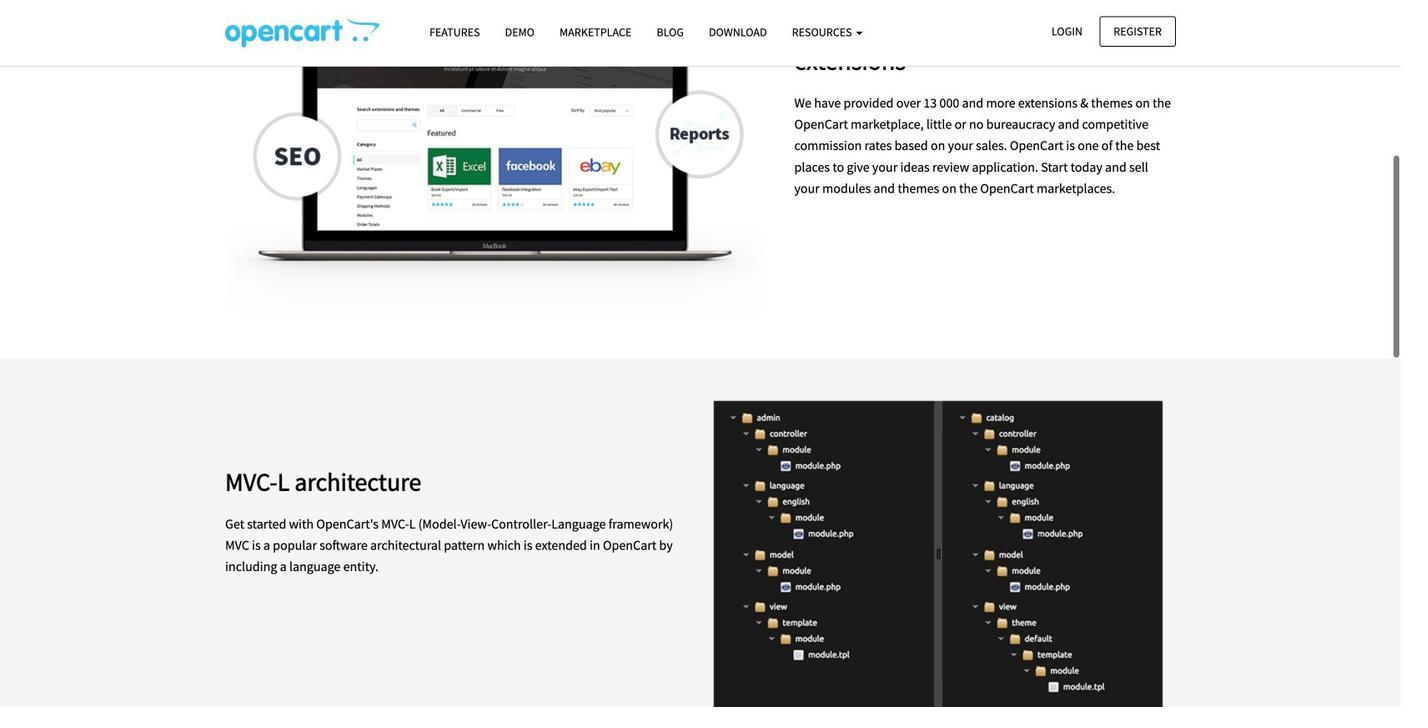 Task type: vqa. For each thing, say whether or not it's contained in the screenshot.
The Opencart - Blog image
no



Task type: describe. For each thing, give the bounding box(es) containing it.
marketplace for third-party extensions image
[[225, 0, 770, 317]]

mvc-l architecture image
[[713, 400, 1164, 707]]

opencart - features image
[[225, 18, 380, 48]]



